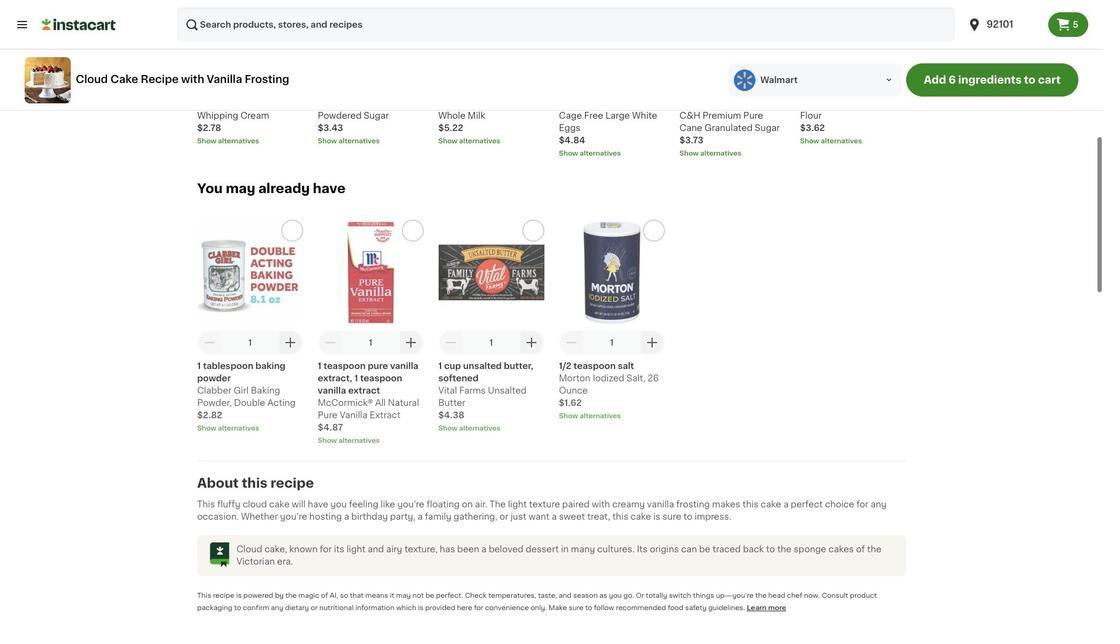 Task type: locate. For each thing, give the bounding box(es) containing it.
decrement quantity image up 1/2
[[564, 335, 579, 350]]

air.
[[475, 500, 487, 509]]

you up hosting
[[331, 500, 347, 509]]

learn
[[747, 605, 767, 612]]

0 vertical spatial c&h
[[318, 99, 339, 108]]

baking
[[251, 386, 280, 395]]

only.
[[531, 605, 547, 612]]

frosting
[[676, 500, 710, 509]]

1 vertical spatial sure
[[569, 605, 584, 612]]

1 vertical spatial sugar
[[755, 124, 780, 132]]

alternatives down $3.62
[[821, 138, 862, 144]]

sugar inside 2 cups granulated sugar c&h premium pure cane granulated sugar $3.73 show alternatives
[[755, 124, 780, 132]]

0 horizontal spatial you
[[331, 500, 347, 509]]

1 92101 button from the left
[[960, 7, 1048, 42]]

cups up sugar
[[687, 87, 709, 95]]

this down creamy on the bottom of the page
[[612, 512, 629, 521]]

1 horizontal spatial value
[[585, 99, 609, 108]]

0 horizontal spatial vanilla
[[207, 74, 242, 84]]

decrement quantity image up cup
[[443, 335, 458, 350]]

temperatures,
[[488, 593, 536, 599]]

to inside button
[[1024, 75, 1036, 85]]

alternatives inside organic valley organic whole milk $5.22 show alternatives
[[459, 138, 500, 144]]

you
[[331, 500, 347, 509], [609, 593, 622, 599]]

vanilla
[[207, 74, 242, 84], [340, 411, 367, 419]]

cups inside 2 cups heavy cream great value heavy whipping cream $2.78 show alternatives
[[205, 87, 227, 95]]

0 horizontal spatial of
[[321, 593, 328, 599]]

0 vertical spatial this
[[242, 477, 268, 490]]

1 vertical spatial this
[[197, 593, 211, 599]]

whipping
[[197, 111, 238, 120]]

show inside 1 tablespoon baking powder clabber girl baking powder, double acting $2.82 show alternatives
[[197, 425, 216, 432]]

alternatives inside 1 teaspoon pure vanilla extract, 1 teaspoon vanilla extract mccormick® all natural pure vanilla extract $4.87 show alternatives
[[339, 437, 380, 444]]

1 this from the top
[[197, 500, 215, 509]]

1 horizontal spatial pure
[[744, 111, 763, 120]]

or down the
[[500, 512, 508, 521]]

1 vertical spatial pure
[[318, 411, 338, 419]]

1 inside 1 tablespoon baking powder clabber girl baking powder, double acting $2.82 show alternatives
[[197, 362, 201, 370]]

show inside 3 cups cake flour pillsbury softasilk cake flour $3.62 show alternatives
[[800, 138, 819, 144]]

texture,
[[405, 545, 438, 554]]

cups inside 2 cups granulated sugar c&h premium pure cane granulated sugar $3.73 show alternatives
[[687, 87, 709, 95]]

alternatives down the double
[[218, 425, 259, 432]]

many
[[571, 545, 595, 554]]

premium up granulated
[[703, 111, 741, 120]]

1 teaspoon pure vanilla extract, 1 teaspoon vanilla extract mccormick® all natural pure vanilla extract $4.87 show alternatives
[[318, 362, 419, 444]]

2
[[197, 87, 203, 95], [680, 87, 685, 95]]

1 horizontal spatial c&h
[[680, 111, 700, 120]]

provided
[[425, 605, 455, 612]]

a right want
[[552, 512, 557, 521]]

1 vertical spatial and
[[559, 593, 572, 599]]

light up the just
[[508, 500, 527, 509]]

you're up 'party,'
[[397, 500, 425, 509]]

1 horizontal spatial and
[[559, 593, 572, 599]]

0 horizontal spatial or
[[311, 605, 318, 612]]

light inside cloud cake, known for its light and airy texture, has been a beloved dessert in many cultures. its origins can be traced back to the sponge cakes of the victorian era.
[[347, 545, 366, 554]]

0 horizontal spatial great
[[197, 99, 222, 108]]

of inside cloud cake, known for its light and airy texture, has been a beloved dessert in many cultures. its origins can be traced back to the sponge cakes of the victorian era.
[[856, 545, 865, 554]]

cake left recipe
[[110, 74, 138, 84]]

to left cart in the top of the page
[[1024, 75, 1036, 85]]

1 vertical spatial recipe
[[213, 593, 234, 599]]

decrement quantity image for 1/2 teaspoon salt
[[564, 335, 579, 350]]

of right cakes in the right bottom of the page
[[856, 545, 865, 554]]

aa
[[640, 99, 651, 108]]

recipe
[[271, 477, 314, 490], [213, 593, 234, 599]]

check
[[465, 593, 487, 599]]

cloud for cloud cake, known for its light and airy texture, has been a beloved dessert in many cultures. its origins can be traced back to the sponge cakes of the victorian era.
[[237, 545, 262, 554]]

for inside this recipe is powered by the magic of ai, so that means it may not be perfect. check temperatures, taste, and season as you go. or totally switch things up—you're the head chef now. consult product packaging to confirm any dietary or nutritional information which is provided here for convenience only. make sure to follow recommended food safety guidelines.
[[474, 605, 483, 612]]

recipe up packaging
[[213, 593, 234, 599]]

c&h up powdered
[[318, 99, 339, 108]]

teaspoon inside 1/2 teaspoon salt morton iodized salt, 26 ounce $1.62 show alternatives
[[574, 362, 616, 370]]

increment quantity image for 1 cup unsalted butter, softened decrement quantity icon
[[525, 335, 539, 350]]

$5.22
[[438, 124, 463, 132]]

totally
[[646, 593, 667, 599]]

unsalted
[[463, 362, 502, 370]]

1 vertical spatial is
[[236, 593, 242, 599]]

grade
[[611, 99, 638, 108]]

recipe
[[141, 74, 179, 84]]

double
[[234, 399, 265, 407]]

1 vertical spatial vanilla
[[318, 386, 346, 395]]

show down $2.78
[[197, 138, 216, 144]]

2 up sugar
[[680, 87, 685, 95]]

0 horizontal spatial for
[[320, 545, 332, 554]]

0 vertical spatial is
[[653, 512, 660, 521]]

show inside great value grade aa cage free large white eggs $4.84 show alternatives
[[559, 150, 578, 157]]

cake right softasilk
[[879, 99, 901, 108]]

0 horizontal spatial sugar
[[364, 111, 389, 120]]

show
[[197, 138, 216, 144], [318, 138, 337, 144], [438, 138, 458, 144], [800, 138, 819, 144], [559, 150, 578, 157], [680, 150, 699, 157], [559, 413, 578, 419], [197, 425, 216, 432], [438, 425, 458, 432], [318, 437, 337, 444]]

2 for 2 cups heavy cream
[[197, 87, 203, 95]]

sure down season
[[569, 605, 584, 612]]

0 horizontal spatial recipe
[[213, 593, 234, 599]]

cups for heavy
[[205, 87, 227, 95]]

0 horizontal spatial cups
[[205, 87, 227, 95]]

1 organic from the left
[[438, 99, 473, 108]]

$3.62
[[800, 124, 825, 132]]

0 vertical spatial be
[[699, 545, 710, 554]]

this inside this recipe is powered by the magic of ai, so that means it may not be perfect. check temperatures, taste, and season as you go. or totally switch things up—you're the head chef now. consult product packaging to confirm any dietary or nutritional information which is provided here for convenience only. make sure to follow recommended food safety guidelines.
[[197, 593, 211, 599]]

teaspoon up extract,
[[324, 362, 366, 370]]

sure down the frosting
[[663, 512, 681, 521]]

butter
[[438, 399, 466, 407]]

1 vertical spatial cloud
[[237, 545, 262, 554]]

show inside 2 cups granulated sugar c&h premium pure cane granulated sugar $3.73 show alternatives
[[680, 150, 699, 157]]

None search field
[[177, 7, 955, 42]]

any
[[871, 500, 887, 509], [271, 605, 283, 612]]

premium up powdered
[[341, 99, 380, 108]]

cakes
[[829, 545, 854, 554]]

2 great from the left
[[559, 99, 583, 108]]

0 horizontal spatial cake
[[110, 74, 138, 84]]

1 horizontal spatial with
[[592, 500, 610, 509]]

1 left cup
[[438, 362, 442, 370]]

increment quantity image up natural
[[404, 335, 419, 350]]

1 horizontal spatial premium
[[703, 111, 741, 120]]

product group containing great value grade aa cage free large white eggs
[[559, 0, 665, 159]]

0 horizontal spatial value
[[224, 99, 247, 108]]

natural
[[388, 399, 419, 407]]

for right choice
[[857, 500, 869, 509]]

fluffy
[[217, 500, 240, 509]]

0 horizontal spatial premium
[[341, 99, 380, 108]]

2 vertical spatial is
[[418, 605, 424, 612]]

decrement quantity image for 1 teaspoon pure vanilla extract, 1 teaspoon vanilla extract
[[323, 335, 337, 350]]

0 vertical spatial vanilla
[[207, 74, 242, 84]]

teaspoon
[[324, 362, 366, 370], [574, 362, 616, 370], [360, 374, 402, 383]]

increment quantity image for decrement quantity image
[[886, 60, 901, 75]]

1 2 from the left
[[197, 87, 203, 95]]

teaspoon for extract,
[[324, 362, 366, 370]]

0 horizontal spatial pure
[[318, 411, 338, 419]]

1 horizontal spatial 2
[[680, 87, 685, 95]]

impress.
[[695, 512, 731, 521]]

1 cups from the left
[[205, 87, 227, 95]]

you right as on the right bottom of the page
[[609, 593, 622, 599]]

alternatives down cream
[[218, 138, 259, 144]]

0 vertical spatial or
[[500, 512, 508, 521]]

0 vertical spatial premium
[[341, 99, 380, 108]]

1 horizontal spatial cloud
[[237, 545, 262, 554]]

alternatives down $4.38
[[459, 425, 500, 432]]

cake
[[832, 87, 853, 95], [269, 500, 290, 509], [761, 500, 781, 509], [631, 512, 651, 521]]

cream
[[258, 87, 286, 95]]

teaspoon up iodized
[[574, 362, 616, 370]]

granulated
[[705, 124, 753, 132]]

0 horizontal spatial sure
[[569, 605, 584, 612]]

taste,
[[538, 593, 557, 599]]

organic right valley
[[503, 99, 537, 108]]

any down by
[[271, 605, 283, 612]]

for inside cloud cake, known for its light and airy texture, has been a beloved dessert in many cultures. its origins can be traced back to the sponge cakes of the victorian era.
[[320, 545, 332, 554]]

$2.78
[[197, 124, 221, 132]]

and left the airy
[[368, 545, 384, 554]]

show down $2.82
[[197, 425, 216, 432]]

2 value from the left
[[585, 99, 609, 108]]

alternatives
[[218, 138, 259, 144], [339, 138, 380, 144], [459, 138, 500, 144], [821, 138, 862, 144], [580, 150, 621, 157], [700, 150, 742, 157], [580, 413, 621, 419], [218, 425, 259, 432], [459, 425, 500, 432], [339, 437, 380, 444]]

2 organic from the left
[[503, 99, 537, 108]]

sure inside this fluffy cloud cake will have you feeling like you're floating on air. the light texture paired with creamy vanilla frosting makes this cake a perfect choice for any occasion. whether you're hosting a birthday party, a family gathering, or just want a sweet treat, this cake is sure to impress.
[[663, 512, 681, 521]]

girl
[[234, 386, 249, 395]]

light right its
[[347, 545, 366, 554]]

0 horizontal spatial vanilla
[[318, 386, 346, 395]]

cane inside 2 cups granulated sugar c&h premium pure cane granulated sugar $3.73 show alternatives
[[680, 124, 702, 132]]

clabber
[[197, 386, 232, 395]]

cups inside 3 cups cake flour pillsbury softasilk cake flour $3.62 show alternatives
[[808, 87, 830, 95]]

1 vertical spatial be
[[426, 593, 434, 599]]

free
[[584, 111, 603, 120]]

1 horizontal spatial cane
[[680, 124, 702, 132]]

1 vertical spatial this
[[743, 500, 759, 509]]

0 horizontal spatial cane
[[382, 99, 405, 108]]

frosting
[[245, 74, 289, 84]]

show alternatives button for 2 cups heavy cream
[[197, 136, 303, 146]]

and up make at the bottom of the page
[[559, 593, 572, 599]]

for left its
[[320, 545, 332, 554]]

you're
[[397, 500, 425, 509], [280, 512, 307, 521]]

1 horizontal spatial cake
[[879, 99, 901, 108]]

or down the magic
[[311, 605, 318, 612]]

this recipe is powered by the magic of ai, so that means it may not be perfect. check temperatures, taste, and season as you go. or totally switch things up—you're the head chef now. consult product packaging to confirm any dietary or nutritional information which is provided here for convenience only. make sure to follow recommended food safety guidelines.
[[197, 593, 879, 612]]

this right "makes"
[[743, 500, 759, 509]]

great up whipping
[[197, 99, 222, 108]]

1 horizontal spatial be
[[699, 545, 710, 554]]

2 inside 2 cups heavy cream great value heavy whipping cream $2.78 show alternatives
[[197, 87, 203, 95]]

1 horizontal spatial cups
[[687, 87, 709, 95]]

and inside cloud cake, known for its light and airy texture, has been a beloved dessert in many cultures. its origins can be traced back to the sponge cakes of the victorian era.
[[368, 545, 384, 554]]

show alternatives button down granulated
[[680, 149, 785, 159]]

$4.84
[[559, 136, 585, 144]]

2 vertical spatial for
[[474, 605, 483, 612]]

0 vertical spatial and
[[368, 545, 384, 554]]

1 up powder
[[197, 362, 201, 370]]

0 vertical spatial sure
[[663, 512, 681, 521]]

c&h inside 2 cups granulated sugar c&h premium pure cane granulated sugar $3.73 show alternatives
[[680, 111, 700, 120]]

0 vertical spatial cloud
[[76, 74, 108, 84]]

0 horizontal spatial light
[[347, 545, 366, 554]]

sugar
[[680, 99, 705, 108]]

1 horizontal spatial sure
[[663, 512, 681, 521]]

1 vertical spatial cake
[[879, 99, 901, 108]]

0 vertical spatial this
[[197, 500, 215, 509]]

be right can
[[699, 545, 710, 554]]

3 cups from the left
[[808, 87, 830, 95]]

5 button
[[1048, 12, 1088, 37]]

sugar right granulated
[[755, 124, 780, 132]]

1 vertical spatial for
[[320, 545, 332, 554]]

show alternatives button down iodized
[[559, 411, 665, 421]]

show alternatives button down large
[[559, 149, 665, 159]]

3 cups cake flour pillsbury softasilk cake flour $3.62 show alternatives
[[800, 87, 901, 144]]

1 horizontal spatial any
[[871, 500, 887, 509]]

cake down creamy on the bottom of the page
[[631, 512, 651, 521]]

dietary
[[285, 605, 309, 612]]

for down check
[[474, 605, 483, 612]]

pure
[[368, 362, 388, 370]]

alternatives down $4.84
[[580, 150, 621, 157]]

1 vertical spatial you
[[609, 593, 622, 599]]

show alternatives button down unsalted
[[438, 424, 544, 434]]

alternatives inside 1/2 teaspoon salt morton iodized salt, 26 ounce $1.62 show alternatives
[[580, 413, 621, 419]]

1 horizontal spatial great
[[559, 99, 583, 108]]

magic
[[298, 593, 319, 599]]

1 up iodized
[[610, 338, 614, 347]]

alternatives down milk
[[459, 138, 500, 144]]

2 horizontal spatial for
[[857, 500, 869, 509]]

2 this from the top
[[197, 593, 211, 599]]

value inside great value grade aa cage free large white eggs $4.84 show alternatives
[[585, 99, 609, 108]]

1 vertical spatial any
[[271, 605, 283, 612]]

be right 'not'
[[426, 593, 434, 599]]

1 vertical spatial you're
[[280, 512, 307, 521]]

cloud down 'instacart logo'
[[76, 74, 108, 84]]

show down $3.73
[[680, 150, 699, 157]]

2 cups from the left
[[687, 87, 709, 95]]

of left ai,
[[321, 593, 328, 599]]

c&h
[[318, 99, 339, 108], [680, 111, 700, 120]]

cloud up victorian at the left
[[237, 545, 262, 554]]

value down heavy
[[224, 99, 247, 108]]

decrement quantity image up extract,
[[323, 335, 337, 350]]

have
[[308, 500, 328, 509]]

this up packaging
[[197, 593, 211, 599]]

0 vertical spatial sugar
[[364, 111, 389, 120]]

alternatives down $4.87
[[339, 437, 380, 444]]

1 up tablespoon
[[248, 338, 252, 347]]

0 vertical spatial vanilla
[[390, 362, 419, 370]]

product group
[[197, 0, 303, 146], [318, 0, 424, 146], [438, 0, 544, 146], [559, 0, 665, 159], [680, 0, 785, 159], [800, 0, 906, 146], [197, 219, 303, 434], [318, 219, 424, 446], [438, 219, 544, 434], [559, 219, 665, 421]]

1 vertical spatial light
[[347, 545, 366, 554]]

show down $1.62 on the bottom right
[[559, 413, 578, 419]]

or inside this fluffy cloud cake will have you feeling like you're floating on air. the light texture paired with creamy vanilla frosting makes this cake a perfect choice for any occasion. whether you're hosting a birthday party, a family gathering, or just want a sweet treat, this cake is sure to impress.
[[500, 512, 508, 521]]

this inside this fluffy cloud cake will have you feeling like you're floating on air. the light texture paired with creamy vanilla frosting makes this cake a perfect choice for any occasion. whether you're hosting a birthday party, a family gathering, or just want a sweet treat, this cake is sure to impress.
[[197, 500, 215, 509]]

0 horizontal spatial you're
[[280, 512, 307, 521]]

2 vertical spatial this
[[612, 512, 629, 521]]

1 up extract
[[354, 374, 358, 383]]

1 great from the left
[[197, 99, 222, 108]]

1 horizontal spatial this
[[612, 512, 629, 521]]

back
[[743, 545, 764, 554]]

airy
[[386, 545, 402, 554]]

and
[[368, 545, 384, 554], [559, 593, 572, 599]]

ai,
[[330, 593, 338, 599]]

0 horizontal spatial be
[[426, 593, 434, 599]]

0 horizontal spatial 2
[[197, 87, 203, 95]]

2 horizontal spatial this
[[743, 500, 759, 509]]

the right by
[[286, 593, 297, 599]]

this up occasion.
[[197, 500, 215, 509]]

instacart logo image
[[42, 17, 116, 32]]

on
[[462, 500, 473, 509]]

0 horizontal spatial organic
[[438, 99, 473, 108]]

this up cloud
[[242, 477, 268, 490]]

tablespoon
[[203, 362, 253, 370]]

cart
[[1038, 75, 1061, 85]]

show inside 1 cup unsalted butter, softened vital farms unsalted butter $4.38 show alternatives
[[438, 425, 458, 432]]

1 horizontal spatial organic
[[503, 99, 537, 108]]

a
[[784, 500, 789, 509], [344, 512, 349, 521], [418, 512, 423, 521], [552, 512, 557, 521], [482, 545, 487, 554]]

2 2 from the left
[[680, 87, 685, 95]]

c&h down sugar
[[680, 111, 700, 120]]

product group containing c&h premium cane powdered sugar
[[318, 0, 424, 146]]

decrement quantity image for 1 cup unsalted butter, softened
[[443, 335, 458, 350]]

any right choice
[[871, 500, 887, 509]]

1 horizontal spatial or
[[500, 512, 508, 521]]

1 vertical spatial or
[[311, 605, 318, 612]]

a inside cloud cake, known for its light and airy texture, has been a beloved dessert in many cultures. its origins can be traced back to the sponge cakes of the victorian era.
[[482, 545, 487, 554]]

2 horizontal spatial is
[[653, 512, 660, 521]]

with
[[181, 74, 204, 84], [592, 500, 610, 509]]

alternatives down $3.43
[[339, 138, 380, 144]]

1 horizontal spatial for
[[474, 605, 483, 612]]

show down $3.43
[[318, 138, 337, 144]]

1 horizontal spatial vanilla
[[340, 411, 367, 419]]

cloud inside cloud cake, known for its light and airy texture, has been a beloved dessert in many cultures. its origins can be traced back to the sponge cakes of the victorian era.
[[237, 545, 262, 554]]

1 horizontal spatial vanilla
[[390, 362, 419, 370]]

1 value from the left
[[224, 99, 247, 108]]

1 horizontal spatial sugar
[[755, 124, 780, 132]]

learn more link
[[747, 605, 786, 612]]

powdered
[[318, 111, 362, 120]]

the right cakes in the right bottom of the page
[[867, 545, 882, 554]]

cake up softasilk
[[832, 87, 853, 95]]

1 vertical spatial vanilla
[[340, 411, 367, 419]]

2 horizontal spatial cups
[[808, 87, 830, 95]]

show down $4.84
[[559, 150, 578, 157]]

show down $4.87
[[318, 437, 337, 444]]

2 inside 2 cups granulated sugar c&h premium pure cane granulated sugar $3.73 show alternatives
[[680, 87, 685, 95]]

cage
[[559, 111, 582, 120]]

alternatives inside 3 cups cake flour pillsbury softasilk cake flour $3.62 show alternatives
[[821, 138, 862, 144]]

be
[[699, 545, 710, 554], [426, 593, 434, 599]]

2 vertical spatial vanilla
[[647, 500, 674, 509]]

is up origins
[[653, 512, 660, 521]]

0 horizontal spatial and
[[368, 545, 384, 554]]

1
[[731, 63, 734, 72], [851, 63, 855, 72], [248, 338, 252, 347], [369, 338, 373, 347], [489, 338, 493, 347], [610, 338, 614, 347], [197, 362, 201, 370], [318, 362, 321, 370], [438, 362, 442, 370], [354, 374, 358, 383]]

0 horizontal spatial this
[[242, 477, 268, 490]]

1 horizontal spatial light
[[508, 500, 527, 509]]

$4.38
[[438, 411, 464, 419]]

show alternatives button down extract
[[318, 436, 424, 446]]

teaspoon for iodized
[[574, 362, 616, 370]]

may
[[396, 593, 411, 599]]

show alternatives button for 3 cups cake flour
[[800, 136, 906, 146]]

pure up granulated
[[744, 111, 763, 120]]

cake
[[110, 74, 138, 84], [879, 99, 901, 108]]

to right back
[[766, 545, 775, 554]]

alternatives inside 1 tablespoon baking powder clabber girl baking powder, double acting $2.82 show alternatives
[[218, 425, 259, 432]]

organic
[[438, 99, 473, 108], [503, 99, 537, 108]]

butter,
[[504, 362, 534, 370]]

2 down cloud cake recipe with vanilla frosting
[[197, 87, 203, 95]]

1 vertical spatial cane
[[680, 124, 702, 132]]

sugar right powdered
[[364, 111, 389, 120]]

2 cups granulated sugar c&h premium pure cane granulated sugar $3.73 show alternatives
[[680, 87, 780, 157]]

to down the frosting
[[684, 512, 693, 521]]

0 vertical spatial for
[[857, 500, 869, 509]]

0 vertical spatial recipe
[[271, 477, 314, 490]]

show alternatives button down softasilk
[[800, 136, 906, 146]]

white
[[632, 111, 657, 120]]

0 vertical spatial any
[[871, 500, 887, 509]]

show inside c&h premium cane powdered sugar $3.43 show alternatives
[[318, 138, 337, 144]]

cake inside 3 cups cake flour pillsbury softasilk cake flour $3.62 show alternatives
[[879, 99, 901, 108]]

1 up pure
[[369, 338, 373, 347]]

increment quantity image
[[283, 60, 298, 75], [283, 335, 298, 350], [404, 335, 419, 350]]

is down 'not'
[[418, 605, 424, 612]]

26
[[648, 374, 659, 383]]

you inside this recipe is powered by the magic of ai, so that means it may not be perfect. check temperatures, taste, and season as you go. or totally switch things up—you're the head chef now. consult product packaging to confirm any dietary or nutritional information which is provided here for convenience only. make sure to follow recommended food safety guidelines.
[[609, 593, 622, 599]]

cloud
[[76, 74, 108, 84], [237, 545, 262, 554]]

show down $5.22
[[438, 138, 458, 144]]

decrement quantity image
[[202, 60, 217, 75], [202, 335, 217, 350], [323, 335, 337, 350], [443, 335, 458, 350], [564, 335, 579, 350]]

increment quantity image
[[766, 60, 780, 75], [886, 60, 901, 75], [525, 335, 539, 350], [645, 335, 660, 350]]

chef
[[787, 593, 802, 599]]

cups up pillsbury
[[808, 87, 830, 95]]

cloud cake recipe with vanilla frosting
[[76, 74, 289, 84]]

product group containing organic valley organic whole milk
[[438, 0, 544, 146]]

information
[[355, 605, 394, 612]]

cake left will
[[269, 500, 290, 509]]

alternatives down $1.62 on the bottom right
[[580, 413, 621, 419]]

walmart
[[761, 76, 798, 84]]

the
[[777, 545, 792, 554], [867, 545, 882, 554], [286, 593, 297, 599], [755, 593, 767, 599]]

by
[[275, 593, 284, 599]]

sure inside this recipe is powered by the magic of ai, so that means it may not be perfect. check temperatures, taste, and season as you go. or totally switch things up—you're the head chef now. consult product packaging to confirm any dietary or nutritional information which is provided here for convenience only. make sure to follow recommended food safety guidelines.
[[569, 605, 584, 612]]

traced
[[713, 545, 741, 554]]

value
[[224, 99, 247, 108], [585, 99, 609, 108]]

1 vertical spatial of
[[321, 593, 328, 599]]

0 horizontal spatial c&h
[[318, 99, 339, 108]]

vanilla up heavy
[[207, 74, 242, 84]]

vanilla right pure
[[390, 362, 419, 370]]

recipe up will
[[271, 477, 314, 490]]

make
[[549, 605, 567, 612]]

2 horizontal spatial vanilla
[[647, 500, 674, 509]]

1 horizontal spatial you're
[[397, 500, 425, 509]]



Task type: describe. For each thing, give the bounding box(es) containing it.
alternatives inside 1 cup unsalted butter, softened vital farms unsalted butter $4.38 show alternatives
[[459, 425, 500, 432]]

value inside 2 cups heavy cream great value heavy whipping cream $2.78 show alternatives
[[224, 99, 247, 108]]

food
[[668, 605, 684, 612]]

cloud cake, known for its light and airy texture, has been a beloved dessert in many cultures. its origins can be traced back to the sponge cakes of the victorian era.
[[237, 545, 882, 566]]

extract,
[[318, 374, 352, 383]]

0 horizontal spatial with
[[181, 74, 204, 84]]

pure inside 1 teaspoon pure vanilla extract, 1 teaspoon vanilla extract mccormick® all natural pure vanilla extract $4.87 show alternatives
[[318, 411, 338, 419]]

just
[[511, 512, 526, 521]]

to down season
[[585, 605, 592, 612]]

to left confirm
[[234, 605, 241, 612]]

show inside 1 teaspoon pure vanilla extract, 1 teaspoon vanilla extract mccormick® all natural pure vanilla extract $4.87 show alternatives
[[318, 437, 337, 444]]

show alternatives button for 2 cups granulated sugar
[[680, 149, 785, 159]]

0 horizontal spatial is
[[236, 593, 242, 599]]

texture
[[529, 500, 560, 509]]

0 vertical spatial cake
[[110, 74, 138, 84]]

historical fact image image
[[207, 542, 232, 567]]

baking
[[255, 362, 285, 370]]

$4.87
[[318, 423, 343, 432]]

follow
[[594, 605, 614, 612]]

flour
[[855, 87, 876, 95]]

cake left perfect
[[761, 500, 781, 509]]

as
[[600, 593, 607, 599]]

ingredients
[[958, 75, 1022, 85]]

paired
[[562, 500, 590, 509]]

or inside this recipe is powered by the magic of ai, so that means it may not be perfect. check temperatures, taste, and season as you go. or totally switch things up—you're the head chef now. consult product packaging to confirm any dietary or nutritional information which is provided here for convenience only. make sure to follow recommended food safety guidelines.
[[311, 605, 318, 612]]

92101
[[987, 20, 1014, 29]]

c&h inside c&h premium cane powdered sugar $3.43 show alternatives
[[318, 99, 339, 108]]

head
[[768, 593, 785, 599]]

cups for granulated
[[687, 87, 709, 95]]

the left sponge
[[777, 545, 792, 554]]

organic valley organic whole milk $5.22 show alternatives
[[438, 99, 537, 144]]

add 6 ingredients to cart
[[924, 75, 1061, 85]]

0 vertical spatial you're
[[397, 500, 425, 509]]

premium inside c&h premium cane powdered sugar $3.43 show alternatives
[[341, 99, 380, 108]]

heavy
[[229, 87, 255, 95]]

1 horizontal spatial is
[[418, 605, 424, 612]]

2 92101 button from the left
[[967, 7, 1041, 42]]

premium inside 2 cups granulated sugar c&h premium pure cane granulated sugar $3.73 show alternatives
[[703, 111, 741, 120]]

show alternatives button for 1 tablespoon baking powder
[[197, 424, 303, 434]]

creamy
[[612, 500, 645, 509]]

walmart image
[[734, 69, 756, 91]]

any inside this fluffy cloud cake will have you feeling like you're floating on air. the light texture paired with creamy vanilla frosting makes this cake a perfect choice for any occasion. whether you're hosting a birthday party, a family gathering, or just want a sweet treat, this cake is sure to impress.
[[871, 500, 887, 509]]

increment quantity image for decrement quantity icon related to 1/2 teaspoon salt
[[645, 335, 660, 350]]

has
[[440, 545, 455, 554]]

light inside this fluffy cloud cake will have you feeling like you're floating on air. the light texture paired with creamy vanilla frosting makes this cake a perfect choice for any occasion. whether you're hosting a birthday party, a family gathering, or just want a sweet treat, this cake is sure to impress.
[[508, 500, 527, 509]]

confirm
[[243, 605, 269, 612]]

increment quantity image for 1 tablespoon baking powder
[[283, 335, 298, 350]]

morton
[[559, 374, 591, 383]]

vanilla inside this fluffy cloud cake will have you feeling like you're floating on air. the light texture paired with creamy vanilla frosting makes this cake a perfect choice for any occasion. whether you're hosting a birthday party, a family gathering, or just want a sweet treat, this cake is sure to impress.
[[647, 500, 674, 509]]

great value grade aa cage free large white eggs $4.84 show alternatives
[[559, 99, 657, 157]]

decrement quantity image for 1 tablespoon baking powder
[[202, 335, 217, 350]]

teaspoon down pure
[[360, 374, 402, 383]]

to inside this fluffy cloud cake will have you feeling like you're floating on air. the light texture paired with creamy vanilla frosting makes this cake a perfect choice for any occasion. whether you're hosting a birthday party, a family gathering, or just want a sweet treat, this cake is sure to impress.
[[684, 512, 693, 521]]

great inside great value grade aa cage free large white eggs $4.84 show alternatives
[[559, 99, 583, 108]]

cake,
[[265, 545, 287, 554]]

a right 'party,'
[[418, 512, 423, 521]]

valley
[[475, 99, 501, 108]]

product group containing 2 cups heavy cream
[[197, 0, 303, 146]]

this for this recipe is powered by the magic of ai, so that means it may not be perfect. check temperatures, taste, and season as you go. or totally switch things up—you're the head chef now. consult product packaging to confirm any dietary or nutritional information which is provided here for convenience only. make sure to follow recommended food safety guidelines.
[[197, 593, 211, 599]]

a left perfect
[[784, 500, 789, 509]]

means
[[365, 593, 388, 599]]

cane inside c&h premium cane powdered sugar $3.43 show alternatives
[[382, 99, 405, 108]]

vanilla inside 1 teaspoon pure vanilla extract, 1 teaspoon vanilla extract mccormick® all natural pure vanilla extract $4.87 show alternatives
[[340, 411, 367, 419]]

that
[[350, 593, 364, 599]]

show inside organic valley organic whole milk $5.22 show alternatives
[[438, 138, 458, 144]]

extract
[[348, 386, 380, 395]]

increment quantity image up cream
[[283, 60, 298, 75]]

show alternatives button down milk
[[438, 136, 544, 146]]

add
[[924, 75, 946, 85]]

convenience
[[485, 605, 529, 612]]

salt
[[618, 362, 634, 370]]

mccormick®
[[318, 399, 373, 407]]

any inside this recipe is powered by the magic of ai, so that means it may not be perfect. check temperatures, taste, and season as you go. or totally switch things up—you're the head chef now. consult product packaging to confirm any dietary or nutritional information which is provided here for convenience only. make sure to follow recommended food safety guidelines.
[[271, 605, 283, 612]]

1 up extract,
[[318, 362, 321, 370]]

here
[[457, 605, 472, 612]]

c&h premium cane powdered sugar $3.43 show alternatives
[[318, 99, 405, 144]]

safety
[[685, 605, 707, 612]]

want
[[529, 512, 550, 521]]

1/2
[[559, 362, 572, 370]]

this for this fluffy cloud cake will have you feeling like you're floating on air. the light texture paired with creamy vanilla frosting makes this cake a perfect choice for any occasion. whether you're hosting a birthday party, a family gathering, or just want a sweet treat, this cake is sure to impress.
[[197, 500, 215, 509]]

be inside cloud cake, known for its light and airy texture, has been a beloved dessert in many cultures. its origins can be traced back to the sponge cakes of the victorian era.
[[699, 545, 710, 554]]

show alternatives button for 1 cup unsalted butter, softened
[[438, 424, 544, 434]]

about
[[197, 477, 239, 490]]

guidelines.
[[708, 605, 745, 612]]

victorian
[[237, 558, 275, 566]]

1 tablespoon baking powder clabber girl baking powder, double acting $2.82 show alternatives
[[197, 362, 296, 432]]

Search field
[[177, 7, 955, 42]]

show alternatives button for 1 teaspoon pure vanilla extract, 1 teaspoon vanilla extract
[[318, 436, 424, 446]]

you inside this fluffy cloud cake will have you feeling like you're floating on air. the light texture paired with creamy vanilla frosting makes this cake a perfect choice for any occasion. whether you're hosting a birthday party, a family gathering, or just want a sweet treat, this cake is sure to impress.
[[331, 500, 347, 509]]

show alternatives button down powdered
[[318, 136, 424, 146]]

farms
[[459, 386, 486, 395]]

treat,
[[587, 512, 610, 521]]

consult
[[822, 593, 848, 599]]

unsalted
[[488, 386, 527, 395]]

will
[[292, 500, 306, 509]]

birthday
[[351, 512, 388, 521]]

whole
[[438, 111, 466, 120]]

sugar inside c&h premium cane powdered sugar $3.43 show alternatives
[[364, 111, 389, 120]]

eggs
[[559, 124, 581, 132]]

makes
[[712, 500, 740, 509]]

1 inside 1 cup unsalted butter, softened vital farms unsalted butter $4.38 show alternatives
[[438, 362, 442, 370]]

2 cups heavy cream great value heavy whipping cream $2.78 show alternatives
[[197, 87, 286, 144]]

add 6 ingredients to cart button
[[906, 63, 1079, 97]]

1 up softasilk
[[851, 63, 855, 72]]

1 horizontal spatial recipe
[[271, 477, 314, 490]]

decrement quantity image
[[805, 60, 820, 75]]

a right hosting
[[344, 512, 349, 521]]

$3.73
[[680, 136, 704, 144]]

in
[[561, 545, 569, 554]]

powder,
[[197, 399, 232, 407]]

increment quantity image for 1 teaspoon pure vanilla extract, 1 teaspoon vanilla extract
[[404, 335, 419, 350]]

up—you're
[[716, 593, 754, 599]]

perfect
[[791, 500, 823, 509]]

nutritional
[[319, 605, 354, 612]]

with inside this fluffy cloud cake will have you feeling like you're floating on air. the light texture paired with creamy vanilla frosting makes this cake a perfect choice for any occasion. whether you're hosting a birthday party, a family gathering, or just want a sweet treat, this cake is sure to impress.
[[592, 500, 610, 509]]

softened
[[438, 374, 479, 383]]

more
[[768, 605, 786, 612]]

alternatives inside 2 cups granulated sugar c&h premium pure cane granulated sugar $3.73 show alternatives
[[700, 150, 742, 157]]

now.
[[804, 593, 820, 599]]

alternatives inside 2 cups heavy cream great value heavy whipping cream $2.78 show alternatives
[[218, 138, 259, 144]]

2 for 2 cups granulated sugar
[[680, 87, 685, 95]]

is inside this fluffy cloud cake will have you feeling like you're floating on air. the light texture paired with creamy vanilla frosting makes this cake a perfect choice for any occasion. whether you're hosting a birthday party, a family gathering, or just want a sweet treat, this cake is sure to impress.
[[653, 512, 660, 521]]

1 up granulated
[[731, 63, 734, 72]]

pure inside 2 cups granulated sugar c&h premium pure cane granulated sugar $3.73 show alternatives
[[744, 111, 763, 120]]

decrement quantity image up whipping
[[202, 60, 217, 75]]

cup
[[444, 362, 461, 370]]

cloud for cloud cake recipe with vanilla frosting
[[76, 74, 108, 84]]

1 cup unsalted butter, softened vital farms unsalted butter $4.38 show alternatives
[[438, 362, 534, 432]]

cake inside 3 cups cake flour pillsbury softasilk cake flour $3.62 show alternatives
[[832, 87, 853, 95]]

1 up 'unsalted' at bottom
[[489, 338, 493, 347]]

cups for cake
[[808, 87, 830, 95]]

go.
[[624, 593, 634, 599]]

show inside 2 cups heavy cream great value heavy whipping cream $2.78 show alternatives
[[197, 138, 216, 144]]

alternatives inside c&h premium cane powdered sugar $3.43 show alternatives
[[339, 138, 380, 144]]

pillsbury
[[800, 99, 837, 108]]

perfect.
[[436, 593, 463, 599]]

flour
[[800, 111, 822, 120]]

the up learn
[[755, 593, 767, 599]]

be inside this recipe is powered by the magic of ai, so that means it may not be perfect. check temperatures, taste, and season as you go. or totally switch things up—you're the head chef now. consult product packaging to confirm any dietary or nutritional information which is provided here for convenience only. make sure to follow recommended food safety guidelines.
[[426, 593, 434, 599]]

alternatives inside great value grade aa cage free large white eggs $4.84 show alternatives
[[580, 150, 621, 157]]

3
[[800, 87, 806, 95]]

and inside this recipe is powered by the magic of ai, so that means it may not be perfect. check temperatures, taste, and season as you go. or totally switch things up—you're the head chef now. consult product packaging to confirm any dietary or nutritional information which is provided here for convenience only. make sure to follow recommended food safety guidelines.
[[559, 593, 572, 599]]

the
[[490, 500, 506, 509]]

granulated
[[711, 87, 759, 95]]

for inside this fluffy cloud cake will have you feeling like you're floating on air. the light texture paired with creamy vanilla frosting makes this cake a perfect choice for any occasion. whether you're hosting a birthday party, a family gathering, or just want a sweet treat, this cake is sure to impress.
[[857, 500, 869, 509]]

to inside cloud cake, known for its light and airy texture, has been a beloved dessert in many cultures. its origins can be traced back to the sponge cakes of the victorian era.
[[766, 545, 775, 554]]

show inside 1/2 teaspoon salt morton iodized salt, 26 ounce $1.62 show alternatives
[[559, 413, 578, 419]]

recipe inside this recipe is powered by the magic of ai, so that means it may not be perfect. check temperatures, taste, and season as you go. or totally switch things up—you're the head chef now. consult product packaging to confirm any dietary or nutritional information which is provided here for convenience only. make sure to follow recommended food safety guidelines.
[[213, 593, 234, 599]]

product
[[850, 593, 877, 599]]

1/2 teaspoon salt morton iodized salt, 26 ounce $1.62 show alternatives
[[559, 362, 659, 419]]

cloud
[[243, 500, 267, 509]]

of inside this recipe is powered by the magic of ai, so that means it may not be perfect. check temperatures, taste, and season as you go. or totally switch things up—you're the head chef now. consult product packaging to confirm any dietary or nutritional information which is provided here for convenience only. make sure to follow recommended food safety guidelines.
[[321, 593, 328, 599]]

ounce
[[559, 386, 588, 395]]

floating
[[427, 500, 460, 509]]

origins
[[650, 545, 679, 554]]

great inside 2 cups heavy cream great value heavy whipping cream $2.78 show alternatives
[[197, 99, 222, 108]]

show alternatives button for 1/2 teaspoon salt
[[559, 411, 665, 421]]



Task type: vqa. For each thing, say whether or not it's contained in the screenshot.
All
yes



